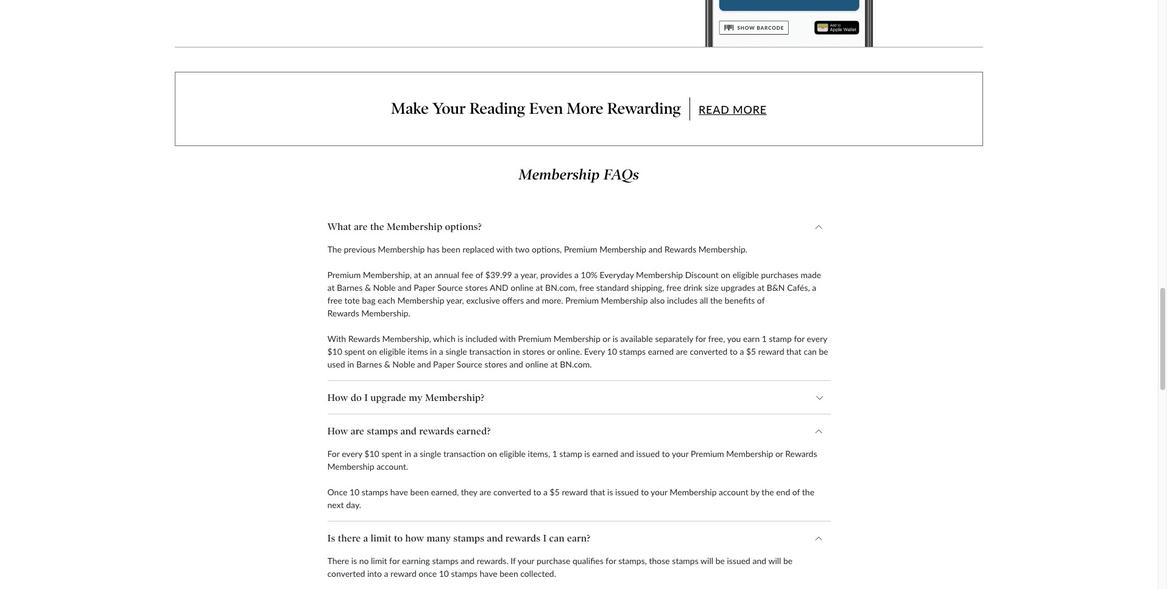 Task type: describe. For each thing, give the bounding box(es) containing it.
two
[[515, 245, 530, 255]]

upgrades
[[721, 283, 755, 293]]

are inside once 10 stamps have been earned, they are converted to a $5 reward that is issued to your membership account by the end of the next day.
[[480, 488, 491, 498]]

premium down bn.com,
[[566, 296, 599, 306]]

paper inside the with rewards membership, which is included with premium membership or is available separately for free, you earn 1 stamp for every $10 spent on eligible items in a single transaction in stores or online. every 10 stamps earned are converted to a $5 reward that can be used in barnes & noble and paper source stores and online at bn.com.
[[433, 360, 455, 370]]

$10 inside the with rewards membership, which is included with premium membership or is available separately for free, you earn 1 stamp for every $10 spent on eligible items in a single transaction in stores or online. every 10 stamps earned are converted to a $5 reward that can be used in barnes & noble and paper source stores and online at bn.com.
[[328, 347, 342, 357]]

eligible inside the with rewards membership, which is included with premium membership or is available separately for free, you earn 1 stamp for every $10 spent on eligible items in a single transaction in stores or online. every 10 stamps earned are converted to a $5 reward that can be used in barnes & noble and paper source stores and online at bn.com.
[[379, 347, 406, 357]]

there
[[338, 533, 361, 545]]

are down do
[[351, 426, 365, 437]]

your inside for every $10 spent in a single transaction on eligible items, 1 stamp is earned and issued to your premium membership or rewards membership account.
[[672, 449, 689, 460]]

earn
[[743, 334, 760, 344]]

2 horizontal spatial free
[[667, 283, 682, 293]]

membership, inside the with rewards membership, which is included with premium membership or is available separately for free, you earn 1 stamp for every $10 spent on eligible items in a single transaction in stores or online. every 10 stamps earned are converted to a $5 reward that can be used in barnes & noble and paper source stores and online at bn.com.
[[382, 334, 431, 344]]

& inside premium membership, at an annual fee of $39.99 a year, provides a 10% everyday membership discount on eligible purchases made at barnes & noble and paper source stores and online at bn.com, free standard shipping, free drink size upgrades at b&n cafés, a free tote bag each membership year, exclusive offers and more. premium membership also includes all the benefits of rewards membership.
[[365, 283, 371, 293]]

account
[[719, 488, 749, 498]]

membership up what are the membership options? dropdown button
[[519, 167, 600, 184]]

every
[[584, 347, 605, 357]]

earned inside for every $10 spent in a single transaction on eligible items, 1 stamp is earned and issued to your premium membership or rewards membership account.
[[592, 449, 618, 460]]

how are stamps and rewards earned?
[[328, 426, 491, 437]]

premium up tote
[[328, 270, 361, 280]]

is left available
[[613, 334, 619, 344]]

at up 'more.' at the bottom
[[536, 283, 543, 293]]

what
[[328, 221, 352, 233]]

barnes inside premium membership, at an annual fee of $39.99 a year, provides a 10% everyday membership discount on eligible purchases made at barnes & noble and paper source stores and online at bn.com, free standard shipping, free drink size upgrades at b&n cafés, a free tote bag each membership year, exclusive offers and more. premium membership also includes all the benefits of rewards membership.
[[337, 283, 363, 293]]

source inside the with rewards membership, which is included with premium membership or is available separately for free, you earn 1 stamp for every $10 spent on eligible items in a single transaction in stores or online. every 10 stamps earned are converted to a $5 reward that can be used in barnes & noble and paper source stores and online at bn.com.
[[457, 360, 483, 370]]

1 vertical spatial stores
[[522, 347, 545, 357]]

rewards inside the with rewards membership, which is included with premium membership or is available separately for free, you earn 1 stamp for every $10 spent on eligible items in a single transaction in stores or online. every 10 stamps earned are converted to a $5 reward that can be used in barnes & noble and paper source stores and online at bn.com.
[[348, 334, 380, 344]]

stamps up the once
[[432, 556, 459, 567]]

previous
[[344, 245, 376, 255]]

every inside for every $10 spent in a single transaction on eligible items, 1 stamp is earned and issued to your premium membership or rewards membership account.
[[342, 449, 362, 460]]

included
[[466, 334, 497, 344]]

$39.99
[[486, 270, 512, 280]]

shipping,
[[631, 283, 664, 293]]

1 vertical spatial of
[[757, 296, 765, 306]]

with rewards membership, which is included with premium membership or is available separately for free, you earn 1 stamp for every $10 spent on eligible items in a single transaction in stores or online. every 10 stamps earned are converted to a $5 reward that can be used in barnes & noble and paper source stores and online at bn.com.
[[328, 334, 829, 370]]

with
[[328, 334, 346, 344]]

includes
[[667, 296, 698, 306]]

is there a limit to how many stamps and rewards i can earn? button
[[328, 522, 831, 556]]

membership inside dropdown button
[[387, 221, 443, 233]]

i inside dropdown button
[[364, 392, 368, 404]]

of inside once 10 stamps have been earned, they are converted to a $5 reward that is issued to your membership account by the end of the next day.
[[793, 488, 800, 498]]

premium down what are the membership options? dropdown button
[[564, 245, 598, 255]]

premium inside for every $10 spent in a single transaction on eligible items, 1 stamp is earned and issued to your premium membership or rewards membership account.
[[691, 449, 724, 460]]

have inside once 10 stamps have been earned, they are converted to a $5 reward that is issued to your membership account by the end of the next day.
[[390, 488, 408, 498]]

premium inside the with rewards membership, which is included with premium membership or is available separately for free, you earn 1 stamp for every $10 spent on eligible items in a single transaction in stores or online. every 10 stamps earned are converted to a $5 reward that can be used in barnes & noble and paper source stores and online at bn.com.
[[518, 334, 552, 344]]

cafés,
[[787, 283, 810, 293]]

at left b&n
[[758, 283, 765, 293]]

which
[[433, 334, 456, 344]]

1 vertical spatial or
[[547, 347, 555, 357]]

transaction inside for every $10 spent in a single transaction on eligible items, 1 stamp is earned and issued to your premium membership or rewards membership account.
[[444, 449, 486, 460]]

more.
[[542, 296, 563, 306]]

0 horizontal spatial of
[[476, 270, 483, 280]]

standard
[[597, 283, 629, 293]]

how for how do i upgrade my membership?
[[328, 392, 348, 404]]

converted inside the with rewards membership, which is included with premium membership or is available separately for free, you earn 1 stamp for every $10 spent on eligible items in a single transaction in stores or online. every 10 stamps earned are converted to a $5 reward that can be used in barnes & noble and paper source stores and online at bn.com.
[[690, 347, 728, 357]]

by
[[751, 488, 760, 498]]

those
[[649, 556, 670, 567]]

in down offers
[[513, 347, 520, 357]]

10 inside once 10 stamps have been earned, they are converted to a $5 reward that is issued to your membership account by the end of the next day.
[[350, 488, 360, 498]]

an
[[424, 270, 433, 280]]

available
[[621, 334, 653, 344]]

the previous membership has been replaced with two options, premium membership and rewards membership.
[[328, 245, 748, 255]]

issued inside for every $10 spent in a single transaction on eligible items, 1 stamp is earned and issued to your premium membership or rewards membership account.
[[637, 449, 660, 460]]

a inside there is no limit for earning stamps and rewards. if your purchase qualifies for stamps, those stamps will be issued and will be converted into a reward once 10 stamps have been collected.
[[384, 569, 388, 580]]

purchases
[[761, 270, 799, 280]]

stamps inside once 10 stamps have been earned, they are converted to a $5 reward that is issued to your membership account by the end of the next day.
[[362, 488, 388, 498]]

options?
[[445, 221, 482, 233]]

once 10 stamps have been earned, they are converted to a $5 reward that is issued to your membership account by the end of the next day.
[[328, 488, 815, 511]]

bn.com,
[[545, 283, 577, 293]]

2 vertical spatial stores
[[485, 360, 507, 370]]

a down you
[[740, 347, 744, 357]]

provides
[[541, 270, 572, 280]]

and
[[490, 283, 509, 293]]

benefits
[[725, 296, 755, 306]]

noble inside the with rewards membership, which is included with premium membership or is available separately for free, you earn 1 stamp for every $10 spent on eligible items in a single transaction in stores or online. every 10 stamps earned are converted to a $5 reward that can be used in barnes & noble and paper source stores and online at bn.com.
[[393, 360, 415, 370]]

earning
[[402, 556, 430, 567]]

into
[[367, 569, 382, 580]]

how for how are stamps and rewards earned?
[[328, 426, 348, 437]]

annual
[[435, 270, 460, 280]]

eligible inside for every $10 spent in a single transaction on eligible items, 1 stamp is earned and issued to your premium membership or rewards membership account.
[[500, 449, 526, 460]]

options,
[[532, 245, 562, 255]]

paper inside premium membership, at an annual fee of $39.99 a year, provides a 10% everyday membership discount on eligible purchases made at barnes & noble and paper source stores and online at bn.com, free standard shipping, free drink size upgrades at b&n cafés, a free tote bag each membership year, exclusive offers and more. premium membership also includes all the benefits of rewards membership.
[[414, 283, 435, 293]]

10 inside the with rewards membership, which is included with premium membership or is available separately for free, you earn 1 stamp for every $10 spent on eligible items in a single transaction in stores or online. every 10 stamps earned are converted to a $5 reward that can be used in barnes & noble and paper source stores and online at bn.com.
[[607, 347, 617, 357]]

1 horizontal spatial more
[[733, 103, 767, 116]]

membership up shipping,
[[636, 270, 683, 280]]

exclusive
[[466, 296, 500, 306]]

next day.
[[328, 500, 361, 511]]

for up can
[[794, 334, 805, 344]]

tote
[[345, 296, 360, 306]]

membership down what are the membership options?
[[378, 245, 425, 255]]

1 horizontal spatial free
[[579, 283, 594, 293]]

a inside dropdown button
[[364, 533, 368, 545]]

stamp inside for every $10 spent in a single transaction on eligible items, 1 stamp is earned and issued to your premium membership or rewards membership account.
[[560, 449, 582, 460]]

is right which on the left bottom
[[458, 334, 464, 344]]

in right the "used"
[[347, 360, 354, 370]]

to inside the with rewards membership, which is included with premium membership or is available separately for free, you earn 1 stamp for every $10 spent on eligible items in a single transaction in stores or online. every 10 stamps earned are converted to a $5 reward that can be used in barnes & noble and paper source stores and online at bn.com.
[[730, 347, 738, 357]]

free,
[[709, 334, 725, 344]]

rewarding
[[607, 99, 681, 118]]

a inside once 10 stamps have been earned, they are converted to a $5 reward that is issued to your membership account by the end of the next day.
[[544, 488, 548, 498]]

stamps right many
[[454, 533, 485, 545]]

there is no limit for earning stamps and rewards. if your purchase qualifies for stamps, those stamps will be issued and will be converted into a reward once 10 stamps have been collected.
[[328, 556, 793, 580]]

online inside premium membership, at an annual fee of $39.99 a year, provides a 10% everyday membership discount on eligible purchases made at barnes & noble and paper source stores and online at bn.com, free standard shipping, free drink size upgrades at b&n cafés, a free tote bag each membership year, exclusive offers and more. premium membership also includes all the benefits of rewards membership.
[[511, 283, 534, 293]]

stamps down the upgrade on the left
[[367, 426, 398, 437]]

0 horizontal spatial be
[[716, 556, 725, 567]]

& inside the with rewards membership, which is included with premium membership or is available separately for free, you earn 1 stamp for every $10 spent on eligible items in a single transaction in stores or online. every 10 stamps earned are converted to a $5 reward that can be used in barnes & noble and paper source stores and online at bn.com.
[[384, 360, 390, 370]]

make
[[391, 99, 429, 118]]

b&n
[[767, 283, 785, 293]]

fee
[[462, 270, 474, 280]]

1 horizontal spatial be
[[784, 556, 793, 567]]

for left 'earning'
[[389, 556, 400, 567]]

have inside there is no limit for earning stamps and rewards. if your purchase qualifies for stamps, those stamps will be issued and will be converted into a reward once 10 stamps have been collected.
[[480, 569, 498, 580]]

how do i upgrade my membership?
[[328, 392, 485, 404]]

can earn?
[[549, 533, 591, 545]]

there
[[328, 556, 349, 567]]

a down which on the left bottom
[[439, 347, 444, 357]]

online.
[[557, 347, 582, 357]]

is
[[328, 533, 335, 545]]

no
[[359, 556, 369, 567]]

made
[[801, 270, 822, 280]]

at bn.com.
[[551, 360, 592, 370]]

if
[[511, 556, 516, 567]]

0 vertical spatial year,
[[521, 270, 538, 280]]

barnes inside the with rewards membership, which is included with premium membership or is available separately for free, you earn 1 stamp for every $10 spent on eligible items in a single transaction in stores or online. every 10 stamps earned are converted to a $5 reward that can be used in barnes & noble and paper source stores and online at bn.com.
[[356, 360, 382, 370]]

replaced
[[463, 245, 494, 255]]

for left stamps,
[[606, 556, 616, 567]]

everyday
[[600, 270, 634, 280]]

what are the membership options? button
[[328, 210, 831, 244]]

discount
[[685, 270, 719, 280]]

0 horizontal spatial more
[[567, 99, 604, 118]]

each
[[378, 296, 395, 306]]

reading
[[470, 99, 526, 118]]

membership faqs
[[519, 167, 639, 184]]

once
[[419, 569, 437, 580]]

10%
[[581, 270, 598, 280]]

stores inside premium membership, at an annual fee of $39.99 a year, provides a 10% everyday membership discount on eligible purchases made at barnes & noble and paper source stores and online at bn.com, free standard shipping, free drink size upgrades at b&n cafés, a free tote bag each membership year, exclusive offers and more. premium membership also includes all the benefits of rewards membership.
[[465, 283, 488, 293]]

a right the $39.99
[[514, 270, 519, 280]]

rewards
[[506, 533, 541, 545]]

membership inside the with rewards membership, which is included with premium membership or is available separately for free, you earn 1 stamp for every $10 spent on eligible items in a single transaction in stores or online. every 10 stamps earned are converted to a $5 reward that can be used in barnes & noble and paper source stores and online at bn.com.
[[554, 334, 601, 344]]

they
[[461, 488, 478, 498]]

your inside once 10 stamps have been earned, they are converted to a $5 reward that is issued to your membership account by the end of the next day.
[[651, 488, 668, 498]]

source inside premium membership, at an annual fee of $39.99 a year, provides a 10% everyday membership discount on eligible purchases made at barnes & noble and paper source stores and online at bn.com, free standard shipping, free drink size upgrades at b&n cafés, a free tote bag each membership year, exclusive offers and more. premium membership also includes all the benefits of rewards membership.
[[437, 283, 463, 293]]

has
[[427, 245, 440, 255]]

been for have
[[410, 488, 429, 498]]

earned,
[[431, 488, 459, 498]]

0 horizontal spatial free
[[328, 296, 342, 306]]

premium membership, at an annual fee of $39.99 a year, provides a 10% everyday membership discount on eligible purchases made at barnes & noble and paper source stores and online at bn.com, free standard shipping, free drink size upgrades at b&n cafés, a free tote bag each membership year, exclusive offers and more. premium membership also includes all the benefits of rewards membership.
[[328, 270, 822, 319]]

limit for to
[[371, 533, 392, 545]]

stamps right those
[[672, 556, 699, 567]]

how
[[405, 533, 424, 545]]

bag
[[362, 296, 376, 306]]

for every $10 spent in a single transaction on eligible items, 1 stamp is earned and issued to your premium membership or rewards membership account.
[[328, 449, 817, 472]]

on inside premium membership, at an annual fee of $39.99 a year, provides a 10% everyday membership discount on eligible purchases made at barnes & noble and paper source stores and online at bn.com, free standard shipping, free drink size upgrades at b&n cafés, a free tote bag each membership year, exclusive offers and more. premium membership also includes all the benefits of rewards membership.
[[721, 270, 731, 280]]

on inside for every $10 spent in a single transaction on eligible items, 1 stamp is earned and issued to your premium membership or rewards membership account.
[[488, 449, 497, 460]]

single inside the with rewards membership, which is included with premium membership or is available separately for free, you earn 1 stamp for every $10 spent on eligible items in a single transaction in stores or online. every 10 stamps earned are converted to a $5 reward that can be used in barnes & noble and paper source stores and online at bn.com.
[[446, 347, 467, 357]]

membership up everyday on the right of page
[[600, 245, 647, 255]]

spent inside the with rewards membership, which is included with premium membership or is available separately for free, you earn 1 stamp for every $10 spent on eligible items in a single transaction in stores or online. every 10 stamps earned are converted to a $5 reward that can be used in barnes & noble and paper source stores and online at bn.com.
[[345, 347, 365, 357]]

how are stamps and rewards earned? button
[[328, 415, 831, 449]]



Task type: vqa. For each thing, say whether or not it's contained in the screenshot.
the bottom Luiza
no



Task type: locate. For each thing, give the bounding box(es) containing it.
0 vertical spatial every
[[807, 334, 828, 344]]

1 vertical spatial converted
[[494, 488, 531, 498]]

0 horizontal spatial will
[[701, 556, 714, 567]]

stores down included
[[485, 360, 507, 370]]

or up 'end'
[[776, 449, 783, 460]]

rewards
[[348, 334, 380, 344], [786, 449, 817, 460]]

1 will from the left
[[701, 556, 714, 567]]

1 vertical spatial i
[[543, 533, 547, 545]]

rewards membership. inside premium membership, at an annual fee of $39.99 a year, provides a 10% everyday membership discount on eligible purchases made at barnes & noble and paper source stores and online at bn.com, free standard shipping, free drink size upgrades at b&n cafés, a free tote bag each membership year, exclusive offers and more. premium membership also includes all the benefits of rewards membership.
[[328, 308, 411, 319]]

transaction inside the with rewards membership, which is included with premium membership or is available separately for free, you earn 1 stamp for every $10 spent on eligible items in a single transaction in stores or online. every 10 stamps earned are converted to a $5 reward that can be used in barnes & noble and paper source stores and online at bn.com.
[[469, 347, 511, 357]]

are right they
[[480, 488, 491, 498]]

1 horizontal spatial $5
[[746, 347, 756, 357]]

been inside once 10 stamps have been earned, they are converted to a $5 reward that is issued to your membership account by the end of the next day.
[[410, 488, 429, 498]]

at left an
[[414, 270, 421, 280]]

1 horizontal spatial your
[[651, 488, 668, 498]]

0 horizontal spatial $5
[[550, 488, 560, 498]]

eligible inside premium membership, at an annual fee of $39.99 a year, provides a 10% everyday membership discount on eligible purchases made at barnes & noble and paper source stores and online at bn.com, free standard shipping, free drink size upgrades at b&n cafés, a free tote bag each membership year, exclusive offers and more. premium membership also includes all the benefits of rewards membership.
[[733, 270, 759, 280]]

1 vertical spatial earned
[[592, 449, 618, 460]]

for
[[328, 449, 340, 460]]

membership left account
[[670, 488, 717, 498]]

stamps inside the with rewards membership, which is included with premium membership or is available separately for free, you earn 1 stamp for every $10 spent on eligible items in a single transaction in stores or online. every 10 stamps earned are converted to a $5 reward that can be used in barnes & noble and paper source stores and online at bn.com.
[[619, 347, 646, 357]]

in inside for every $10 spent in a single transaction on eligible items, 1 stamp is earned and issued to your premium membership or rewards membership account.
[[405, 449, 411, 460]]

a right into
[[384, 569, 388, 580]]

1 horizontal spatial every
[[807, 334, 828, 344]]

all
[[700, 296, 708, 306]]

can
[[804, 347, 817, 357]]

is down how are stamps and rewards earned? dropdown button
[[585, 449, 590, 460]]

your
[[672, 449, 689, 460], [651, 488, 668, 498], [518, 556, 535, 567]]

$10 inside for every $10 spent in a single transaction on eligible items, 1 stamp is earned and issued to your premium membership or rewards membership account.
[[365, 449, 379, 460]]

and
[[649, 245, 663, 255], [398, 283, 412, 293], [526, 296, 540, 306], [417, 360, 431, 370], [510, 360, 523, 370], [401, 426, 417, 437], [621, 449, 634, 460], [487, 533, 503, 545], [461, 556, 475, 567], [753, 556, 767, 567]]

even
[[529, 99, 563, 118]]

b&n app on ios image
[[704, 0, 874, 47]]

1 vertical spatial every
[[342, 449, 362, 460]]

0 horizontal spatial rewards
[[348, 334, 380, 344]]

eligible left items
[[379, 347, 406, 357]]

with inside the with rewards membership, which is included with premium membership or is available separately for free, you earn 1 stamp for every $10 spent on eligible items in a single transaction in stores or online. every 10 stamps earned are converted to a $5 reward that can be used in barnes & noble and paper source stores and online at bn.com.
[[499, 334, 516, 344]]

i
[[364, 392, 368, 404], [543, 533, 547, 545]]

eligible up upgrades
[[733, 270, 759, 280]]

1 vertical spatial &
[[384, 360, 390, 370]]

with left two
[[496, 245, 513, 255]]

been left earned,
[[410, 488, 429, 498]]

also
[[650, 296, 665, 306]]

0 vertical spatial of
[[476, 270, 483, 280]]

that
[[787, 347, 802, 357], [590, 488, 605, 498]]

membership down an
[[398, 296, 445, 306]]

0 vertical spatial $10
[[328, 347, 342, 357]]

of right 'end'
[[793, 488, 800, 498]]

that inside the with rewards membership, which is included with premium membership or is available separately for free, you earn 1 stamp for every $10 spent on eligible items in a single transaction in stores or online. every 10 stamps earned are converted to a $5 reward that can be used in barnes & noble and paper source stores and online at bn.com.
[[787, 347, 802, 357]]

barnes right the "used"
[[356, 360, 382, 370]]

limit inside there is no limit for earning stamps and rewards. if your purchase qualifies for stamps, those stamps will be issued and will be converted into a reward once 10 stamps have been collected.
[[371, 556, 387, 567]]

what are the membership options?
[[328, 221, 482, 233]]

limit
[[371, 533, 392, 545], [371, 556, 387, 567]]

on inside the with rewards membership, which is included with premium membership or is available separately for free, you earn 1 stamp for every $10 spent on eligible items in a single transaction in stores or online. every 10 stamps earned are converted to a $5 reward that can be used in barnes & noble and paper source stores and online at bn.com.
[[367, 347, 377, 357]]

0 horizontal spatial year,
[[446, 296, 464, 306]]

is inside for every $10 spent in a single transaction on eligible items, 1 stamp is earned and issued to your premium membership or rewards membership account.
[[585, 449, 590, 460]]

separately
[[655, 334, 694, 344]]

1 inside the with rewards membership, which is included with premium membership or is available separately for free, you earn 1 stamp for every $10 spent on eligible items in a single transaction in stores or online. every 10 stamps earned are converted to a $5 reward that can be used in barnes & noble and paper source stores and online at bn.com.
[[762, 334, 767, 344]]

a down made
[[812, 283, 817, 293]]

been collected.
[[500, 569, 556, 580]]

or left online.
[[547, 347, 555, 357]]

2 vertical spatial issued
[[727, 556, 751, 567]]

0 horizontal spatial stamp
[[560, 449, 582, 460]]

that left can
[[787, 347, 802, 357]]

reward
[[759, 347, 785, 357], [562, 488, 588, 498], [391, 569, 417, 580]]

is inside there is no limit for earning stamps and rewards. if your purchase qualifies for stamps, those stamps will be issued and will be converted into a reward once 10 stamps have been collected.
[[351, 556, 357, 567]]

the right 'end'
[[802, 488, 815, 498]]

year, down two
[[521, 270, 538, 280]]

0 vertical spatial paper
[[414, 283, 435, 293]]

stamps down "membership account."
[[362, 488, 388, 498]]

limit for for
[[371, 556, 387, 567]]

1 vertical spatial 10
[[350, 488, 360, 498]]

0 horizontal spatial &
[[365, 283, 371, 293]]

1 vertical spatial paper
[[433, 360, 455, 370]]

spent up "membership account."
[[382, 449, 402, 460]]

1 horizontal spatial or
[[603, 334, 611, 344]]

0 vertical spatial online
[[511, 283, 534, 293]]

end
[[776, 488, 790, 498]]

1 vertical spatial barnes
[[356, 360, 382, 370]]

rewards inside for every $10 spent in a single transaction on eligible items, 1 stamp is earned and issued to your premium membership or rewards membership account.
[[786, 449, 817, 460]]

items,
[[528, 449, 550, 460]]

1 vertical spatial that
[[590, 488, 605, 498]]

noble inside premium membership, at an annual fee of $39.99 a year, provides a 10% everyday membership discount on eligible purchases made at barnes & noble and paper source stores and online at bn.com, free standard shipping, free drink size upgrades at b&n cafés, a free tote bag each membership year, exclusive offers and more. premium membership also includes all the benefits of rewards membership.
[[373, 283, 396, 293]]

is down for every $10 spent in a single transaction on eligible items, 1 stamp is earned and issued to your premium membership or rewards membership account.
[[608, 488, 613, 498]]

0 vertical spatial $5
[[746, 347, 756, 357]]

a down items,
[[544, 488, 548, 498]]

i right do
[[364, 392, 368, 404]]

spent
[[345, 347, 365, 357], [382, 449, 402, 460]]

$10 up the "used"
[[328, 347, 342, 357]]

how inside dropdown button
[[328, 426, 348, 437]]

0 horizontal spatial converted
[[328, 569, 365, 580]]

items
[[408, 347, 428, 357]]

membership inside for every $10 spent in a single transaction on eligible items, 1 stamp is earned and issued to your premium membership or rewards membership account.
[[727, 449, 773, 460]]

stamp inside the with rewards membership, which is included with premium membership or is available separately for free, you earn 1 stamp for every $10 spent on eligible items in a single transaction in stores or online. every 10 stamps earned are converted to a $5 reward that can be used in barnes & noble and paper source stores and online at bn.com.
[[769, 334, 792, 344]]

your
[[433, 99, 466, 118]]

offers
[[502, 296, 524, 306]]

be inside the with rewards membership, which is included with premium membership or is available separately for free, you earn 1 stamp for every $10 spent on eligible items in a single transaction in stores or online. every 10 stamps earned are converted to a $5 reward that can be used in barnes & noble and paper source stores and online at bn.com.
[[819, 347, 829, 357]]

online up offers
[[511, 283, 534, 293]]

0 vertical spatial rewards membership.
[[665, 245, 748, 255]]

1 horizontal spatial been
[[442, 245, 461, 255]]

1 vertical spatial rewards
[[786, 449, 817, 460]]

10 inside there is no limit for earning stamps and rewards. if your purchase qualifies for stamps, those stamps will be issued and will be converted into a reward once 10 stamps have been collected.
[[439, 569, 449, 580]]

2 vertical spatial your
[[518, 556, 535, 567]]

$5 inside once 10 stamps have been earned, they are converted to a $5 reward that is issued to your membership account by the end of the next day.
[[550, 488, 560, 498]]

my membership?
[[409, 392, 485, 404]]

$10 up "membership account."
[[365, 449, 379, 460]]

reward inside there is no limit for earning stamps and rewards. if your purchase qualifies for stamps, those stamps will be issued and will be converted into a reward once 10 stamps have been collected.
[[391, 569, 417, 580]]

is there a limit to how many stamps and rewards i can earn?
[[328, 533, 591, 545]]

how do i upgrade my membership? button
[[328, 382, 831, 415]]

noble up each
[[373, 283, 396, 293]]

every up can
[[807, 334, 828, 344]]

reward down for every $10 spent in a single transaction on eligible items, 1 stamp is earned and issued to your premium membership or rewards membership account.
[[562, 488, 588, 498]]

rewards.
[[477, 556, 509, 567]]

0 vertical spatial membership,
[[363, 270, 412, 280]]

1 horizontal spatial will
[[769, 556, 781, 567]]

& up bag
[[365, 283, 371, 293]]

1 horizontal spatial on
[[488, 449, 497, 460]]

how up for
[[328, 426, 348, 437]]

limit right there
[[371, 533, 392, 545]]

make your reading even more rewarding
[[391, 99, 681, 118]]

drink
[[684, 283, 703, 293]]

1 limit from the top
[[371, 533, 392, 545]]

your inside there is no limit for earning stamps and rewards. if your purchase qualifies for stamps, those stamps will be issued and will be converted into a reward once 10 stamps have been collected.
[[518, 556, 535, 567]]

in
[[430, 347, 437, 357], [513, 347, 520, 357], [347, 360, 354, 370], [405, 449, 411, 460]]

2 vertical spatial or
[[776, 449, 783, 460]]

converted down "free," at the bottom right of the page
[[690, 347, 728, 357]]

$5
[[746, 347, 756, 357], [550, 488, 560, 498]]

single down which on the left bottom
[[446, 347, 467, 357]]

faqs
[[604, 167, 639, 184]]

on left items
[[367, 347, 377, 357]]

on up upgrades
[[721, 270, 731, 280]]

with for included
[[499, 334, 516, 344]]

barnes up tote
[[337, 283, 363, 293]]

0 horizontal spatial on
[[367, 347, 377, 357]]

a right there
[[364, 533, 368, 545]]

0 vertical spatial 10
[[607, 347, 617, 357]]

0 horizontal spatial spent
[[345, 347, 365, 357]]

earned
[[648, 347, 674, 357], [592, 449, 618, 460]]

stamps,
[[619, 556, 647, 567]]

earned down how are stamps and rewards earned? dropdown button
[[592, 449, 618, 460]]

1 vertical spatial eligible
[[379, 347, 406, 357]]

0 horizontal spatial earned
[[592, 449, 618, 460]]

stamps down the rewards. at left bottom
[[451, 569, 478, 580]]

the up previous
[[370, 221, 384, 233]]

1 right items,
[[552, 449, 557, 460]]

0 vertical spatial that
[[787, 347, 802, 357]]

spent inside for every $10 spent in a single transaction on eligible items, 1 stamp is earned and issued to your premium membership or rewards membership account.
[[382, 449, 402, 460]]

is inside once 10 stamps have been earned, they are converted to a $5 reward that is issued to your membership account by the end of the next day.
[[608, 488, 613, 498]]

0 vertical spatial stores
[[465, 283, 488, 293]]

1 right earn
[[762, 334, 767, 344]]

to inside for every $10 spent in a single transaction on eligible items, 1 stamp is earned and issued to your premium membership or rewards membership account.
[[662, 449, 670, 460]]

$5 down for every $10 spent in a single transaction on eligible items, 1 stamp is earned and issued to your premium membership or rewards membership account.
[[550, 488, 560, 498]]

that down for every $10 spent in a single transaction on eligible items, 1 stamp is earned and issued to your premium membership or rewards membership account.
[[590, 488, 605, 498]]

converted down there
[[328, 569, 365, 580]]

been right has
[[442, 245, 461, 255]]

single inside for every $10 spent in a single transaction on eligible items, 1 stamp is earned and issued to your premium membership or rewards membership account.
[[420, 449, 441, 460]]

how
[[328, 392, 348, 404], [328, 426, 348, 437]]

earned inside the with rewards membership, which is included with premium membership or is available separately for free, you earn 1 stamp for every $10 spent on eligible items in a single transaction in stores or online. every 10 stamps earned are converted to a $5 reward that can be used in barnes & noble and paper source stores and online at bn.com.
[[648, 347, 674, 357]]

for
[[696, 334, 706, 344], [794, 334, 805, 344], [389, 556, 400, 567], [606, 556, 616, 567]]

converted right they
[[494, 488, 531, 498]]

rewards up 'end'
[[786, 449, 817, 460]]

$5 inside the with rewards membership, which is included with premium membership or is available separately for free, you earn 1 stamp for every $10 spent on eligible items in a single transaction in stores or online. every 10 stamps earned are converted to a $5 reward that can be used in barnes & noble and paper source stores and online at bn.com.
[[746, 347, 756, 357]]

membership down standard
[[601, 296, 648, 306]]

limit up into
[[371, 556, 387, 567]]

1 horizontal spatial i
[[543, 533, 547, 545]]

do
[[351, 392, 362, 404]]

many
[[427, 533, 451, 545]]

0 vertical spatial reward
[[759, 347, 785, 357]]

have down the rewards. at left bottom
[[480, 569, 498, 580]]

membership, up items
[[382, 334, 431, 344]]

1 vertical spatial on
[[367, 347, 377, 357]]

2 vertical spatial reward
[[391, 569, 417, 580]]

a inside for every $10 spent in a single transaction on eligible items, 1 stamp is earned and issued to your premium membership or rewards membership account.
[[414, 449, 418, 460]]

once
[[328, 488, 348, 498]]

rewards right with at bottom
[[348, 334, 380, 344]]

0 vertical spatial source
[[437, 283, 463, 293]]

0 vertical spatial barnes
[[337, 283, 363, 293]]

0 vertical spatial have
[[390, 488, 408, 498]]

are
[[354, 221, 368, 233], [676, 347, 688, 357], [351, 426, 365, 437], [480, 488, 491, 498]]

1 horizontal spatial rewards membership.
[[665, 245, 748, 255]]

& up the upgrade on the left
[[384, 360, 390, 370]]

with right included
[[499, 334, 516, 344]]

membership inside once 10 stamps have been earned, they are converted to a $5 reward that is issued to your membership account by the end of the next day.
[[670, 488, 717, 498]]

1 horizontal spatial single
[[446, 347, 467, 357]]

membership up has
[[387, 221, 443, 233]]

membership
[[519, 167, 600, 184], [387, 221, 443, 233], [378, 245, 425, 255], [600, 245, 647, 255], [636, 270, 683, 280], [398, 296, 445, 306], [601, 296, 648, 306], [554, 334, 601, 344], [727, 449, 773, 460], [670, 488, 717, 498]]

stores
[[465, 283, 488, 293], [522, 347, 545, 357], [485, 360, 507, 370]]

eligible left items,
[[500, 449, 526, 460]]

limit inside dropdown button
[[371, 533, 392, 545]]

1 vertical spatial have
[[480, 569, 498, 580]]

size
[[705, 283, 719, 293]]

1 vertical spatial $5
[[550, 488, 560, 498]]

1 how from the top
[[328, 392, 348, 404]]

that inside once 10 stamps have been earned, they are converted to a $5 reward that is issued to your membership account by the end of the next day.
[[590, 488, 605, 498]]

stamps down available
[[619, 347, 646, 357]]

at down the at the left
[[328, 283, 335, 293]]

&
[[365, 283, 371, 293], [384, 360, 390, 370]]

and inside for every $10 spent in a single transaction on eligible items, 1 stamp is earned and issued to your premium membership or rewards membership account.
[[621, 449, 634, 460]]

0 vertical spatial how
[[328, 392, 348, 404]]

0 horizontal spatial 1
[[552, 449, 557, 460]]

noble
[[373, 283, 396, 293], [393, 360, 415, 370]]

with
[[496, 245, 513, 255], [499, 334, 516, 344]]

spent down with at bottom
[[345, 347, 365, 357]]

on
[[721, 270, 731, 280], [367, 347, 377, 357], [488, 449, 497, 460]]

rewards membership. down bag
[[328, 308, 411, 319]]

issued inside there is no limit for earning stamps and rewards. if your purchase qualifies for stamps, those stamps will be issued and will be converted into a reward once 10 stamps have been collected.
[[727, 556, 751, 567]]

1 inside for every $10 spent in a single transaction on eligible items, 1 stamp is earned and issued to your premium membership or rewards membership account.
[[552, 449, 557, 460]]

1 vertical spatial $10
[[365, 449, 379, 460]]

will
[[701, 556, 714, 567], [769, 556, 781, 567]]

1 horizontal spatial earned
[[648, 347, 674, 357]]

in right items
[[430, 347, 437, 357]]

paper down an
[[414, 283, 435, 293]]

reward down 'earning'
[[391, 569, 417, 580]]

stores up exclusive
[[465, 283, 488, 293]]

the inside premium membership, at an annual fee of $39.99 a year, provides a 10% everyday membership discount on eligible purchases made at barnes & noble and paper source stores and online at bn.com, free standard shipping, free drink size upgrades at b&n cafés, a free tote bag each membership year, exclusive offers and more. premium membership also includes all the benefits of rewards membership.
[[710, 296, 723, 306]]

reward inside the with rewards membership, which is included with premium membership or is available separately for free, you earn 1 stamp for every $10 spent on eligible items in a single transaction in stores or online. every 10 stamps earned are converted to a $5 reward that can be used in barnes & noble and paper source stores and online at bn.com.
[[759, 347, 785, 357]]

1 vertical spatial year,
[[446, 296, 464, 306]]

every right for
[[342, 449, 362, 460]]

qualifies
[[573, 556, 604, 567]]

source down annual
[[437, 283, 463, 293]]

0 vertical spatial noble
[[373, 283, 396, 293]]

0 vertical spatial i
[[364, 392, 368, 404]]

premium
[[564, 245, 598, 255], [328, 270, 361, 280], [566, 296, 599, 306], [518, 334, 552, 344], [691, 449, 724, 460]]

i inside dropdown button
[[543, 533, 547, 545]]

upgrade
[[371, 392, 407, 404]]

rewards membership.
[[665, 245, 748, 255], [328, 308, 411, 319]]

or
[[603, 334, 611, 344], [547, 347, 555, 357], [776, 449, 783, 460]]

premium up account
[[691, 449, 724, 460]]

1 vertical spatial limit
[[371, 556, 387, 567]]

to inside dropdown button
[[394, 533, 403, 545]]

1 vertical spatial reward
[[562, 488, 588, 498]]

2 horizontal spatial be
[[819, 347, 829, 357]]

read
[[699, 103, 730, 116]]

1 horizontal spatial rewards
[[786, 449, 817, 460]]

2 horizontal spatial your
[[672, 449, 689, 460]]

1 vertical spatial 1
[[552, 449, 557, 460]]

0 vertical spatial been
[[442, 245, 461, 255]]

premium down 'more.' at the bottom
[[518, 334, 552, 344]]

paper down which on the left bottom
[[433, 360, 455, 370]]

2 will from the left
[[769, 556, 781, 567]]

the inside dropdown button
[[370, 221, 384, 233]]

2 horizontal spatial converted
[[690, 347, 728, 357]]

0 vertical spatial earned
[[648, 347, 674, 357]]

year,
[[521, 270, 538, 280], [446, 296, 464, 306]]

1 vertical spatial rewards membership.
[[328, 308, 411, 319]]

0 horizontal spatial your
[[518, 556, 535, 567]]

for left "free," at the bottom right of the page
[[696, 334, 706, 344]]

converted inside there is no limit for earning stamps and rewards. if your purchase qualifies for stamps, those stamps will be issued and will be converted into a reward once 10 stamps have been collected.
[[328, 569, 365, 580]]

2 vertical spatial of
[[793, 488, 800, 498]]

membership, inside premium membership, at an annual fee of $39.99 a year, provides a 10% everyday membership discount on eligible purchases made at barnes & noble and paper source stores and online at bn.com, free standard shipping, free drink size upgrades at b&n cafés, a free tote bag each membership year, exclusive offers and more. premium membership also includes all the benefits of rewards membership.
[[363, 270, 412, 280]]

are right what
[[354, 221, 368, 233]]

with for replaced
[[496, 245, 513, 255]]

reward down earn
[[759, 347, 785, 357]]

1 horizontal spatial spent
[[382, 449, 402, 460]]

noble down items
[[393, 360, 415, 370]]

eligible
[[733, 270, 759, 280], [379, 347, 406, 357], [500, 449, 526, 460]]

2 limit from the top
[[371, 556, 387, 567]]

is
[[458, 334, 464, 344], [613, 334, 619, 344], [585, 449, 590, 460], [608, 488, 613, 498], [351, 556, 357, 567]]

0 vertical spatial your
[[672, 449, 689, 460]]

been
[[442, 245, 461, 255], [410, 488, 429, 498]]

a
[[514, 270, 519, 280], [575, 270, 579, 280], [812, 283, 817, 293], [439, 347, 444, 357], [740, 347, 744, 357], [414, 449, 418, 460], [544, 488, 548, 498], [364, 533, 368, 545], [384, 569, 388, 580]]

issued inside once 10 stamps have been earned, they are converted to a $5 reward that is issued to your membership account by the end of the next day.
[[615, 488, 639, 498]]

2 vertical spatial on
[[488, 449, 497, 460]]

a left 10%
[[575, 270, 579, 280]]

more right read
[[733, 103, 767, 116]]

0 vertical spatial limit
[[371, 533, 392, 545]]

1 vertical spatial been
[[410, 488, 429, 498]]

online inside the with rewards membership, which is included with premium membership or is available separately for free, you earn 1 stamp for every $10 spent on eligible items in a single transaction in stores or online. every 10 stamps earned are converted to a $5 reward that can be used in barnes & noble and paper source stores and online at bn.com.
[[526, 360, 548, 370]]

0 vertical spatial rewards
[[348, 334, 380, 344]]

how left do
[[328, 392, 348, 404]]

rewards membership. up discount
[[665, 245, 748, 255]]

stamp
[[769, 334, 792, 344], [560, 449, 582, 460]]

every inside the with rewards membership, which is included with premium membership or is available separately for free, you earn 1 stamp for every $10 spent on eligible items in a single transaction in stores or online. every 10 stamps earned are converted to a $5 reward that can be used in barnes & noble and paper source stores and online at bn.com.
[[807, 334, 828, 344]]

stamp right earn
[[769, 334, 792, 344]]

2 horizontal spatial of
[[793, 488, 800, 498]]

stores left online.
[[522, 347, 545, 357]]

2 vertical spatial 10
[[439, 569, 449, 580]]

a down "how are stamps and rewards earned?"
[[414, 449, 418, 460]]

1 vertical spatial single
[[420, 449, 441, 460]]

are inside the with rewards membership, which is included with premium membership or is available separately for free, you earn 1 stamp for every $10 spent on eligible items in a single transaction in stores or online. every 10 stamps earned are converted to a $5 reward that can be used in barnes & noble and paper source stores and online at bn.com.
[[676, 347, 688, 357]]

reward inside once 10 stamps have been earned, they are converted to a $5 reward that is issued to your membership account by the end of the next day.
[[562, 488, 588, 498]]

1 vertical spatial how
[[328, 426, 348, 437]]

0 vertical spatial transaction
[[469, 347, 511, 357]]

0 vertical spatial with
[[496, 245, 513, 255]]

in down "how are stamps and rewards earned?"
[[405, 449, 411, 460]]

been for has
[[442, 245, 461, 255]]

stamps
[[619, 347, 646, 357], [367, 426, 398, 437], [362, 488, 388, 498], [454, 533, 485, 545], [432, 556, 459, 567], [672, 556, 699, 567], [451, 569, 478, 580]]

1 horizontal spatial &
[[384, 360, 390, 370]]

1 horizontal spatial year,
[[521, 270, 538, 280]]

converted inside once 10 stamps have been earned, they are converted to a $5 reward that is issued to your membership account by the end of the next day.
[[494, 488, 531, 498]]

or inside for every $10 spent in a single transaction on eligible items, 1 stamp is earned and issued to your premium membership or rewards membership account.
[[776, 449, 783, 460]]

how inside dropdown button
[[328, 392, 348, 404]]

0 horizontal spatial 10
[[350, 488, 360, 498]]

2 vertical spatial converted
[[328, 569, 365, 580]]

2 how from the top
[[328, 426, 348, 437]]

barnes
[[337, 283, 363, 293], [356, 360, 382, 370]]

transaction down included
[[469, 347, 511, 357]]

i right rewards
[[543, 533, 547, 545]]

used
[[328, 360, 345, 370]]

2 horizontal spatial or
[[776, 449, 783, 460]]

membership account.
[[328, 462, 408, 472]]

have
[[390, 488, 408, 498], [480, 569, 498, 580]]

you
[[727, 334, 741, 344]]

1 horizontal spatial that
[[787, 347, 802, 357]]

0 horizontal spatial rewards membership.
[[328, 308, 411, 319]]

1 horizontal spatial of
[[757, 296, 765, 306]]

the right by
[[762, 488, 774, 498]]

rewards earned?
[[419, 426, 491, 437]]

the
[[328, 245, 342, 255]]



